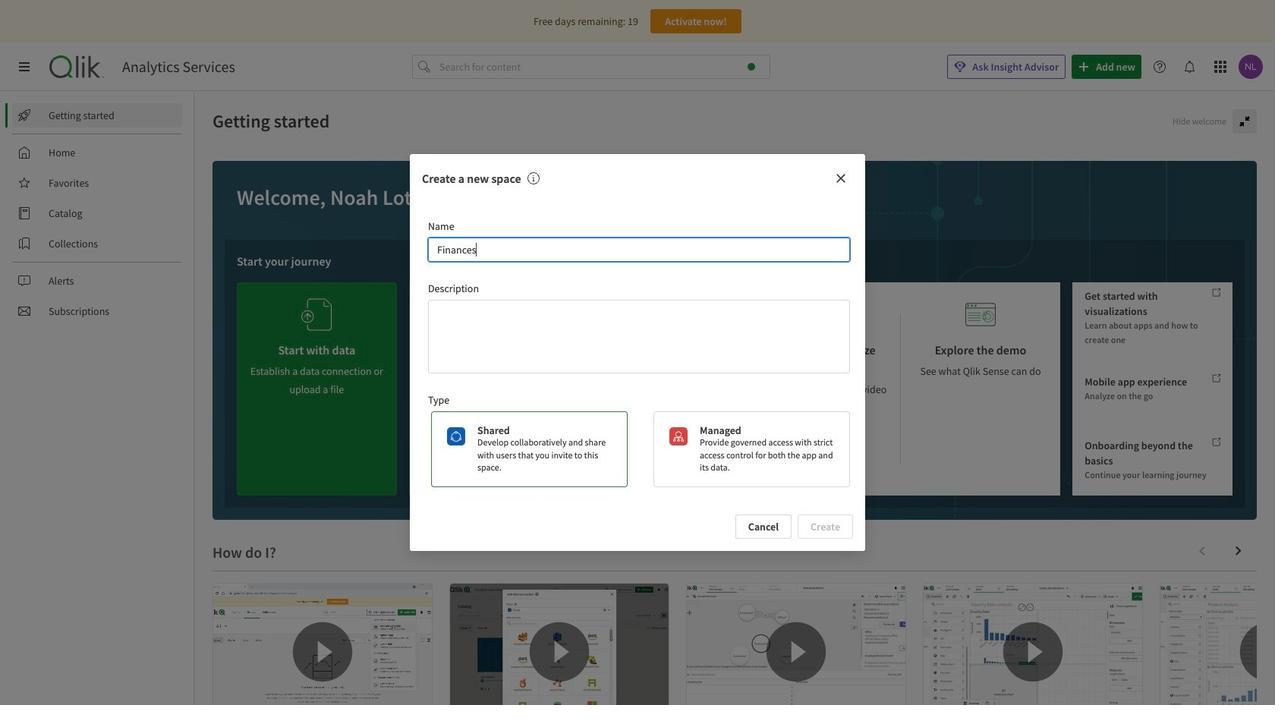 Task type: locate. For each thing, give the bounding box(es) containing it.
how do i create an app? image
[[213, 584, 432, 705]]

how do i define data associations? image
[[687, 584, 906, 705]]

hide welcome image
[[1239, 115, 1251, 128]]

home badge image
[[748, 63, 756, 71]]

learn how to analyze data image
[[806, 295, 836, 335]]

explore the demo image
[[966, 295, 996, 335]]

None text field
[[428, 238, 851, 262], [428, 300, 851, 373], [428, 238, 851, 262], [428, 300, 851, 373]]

analytics services element
[[122, 58, 235, 76]]

option group
[[425, 411, 851, 488]]

analyze sample data image
[[646, 295, 676, 335]]

main content
[[194, 91, 1276, 705]]

dialog
[[410, 154, 866, 551]]

navigation pane element
[[0, 97, 194, 330]]



Task type: vqa. For each thing, say whether or not it's contained in the screenshot.
'Invite users' image
yes



Task type: describe. For each thing, give the bounding box(es) containing it.
how do i create a visualization? image
[[924, 584, 1143, 705]]

close sidebar menu image
[[18, 61, 30, 73]]

invite users image
[[474, 289, 504, 329]]

close image
[[835, 172, 847, 184]]

how do i load data into an app? image
[[450, 584, 669, 705]]



